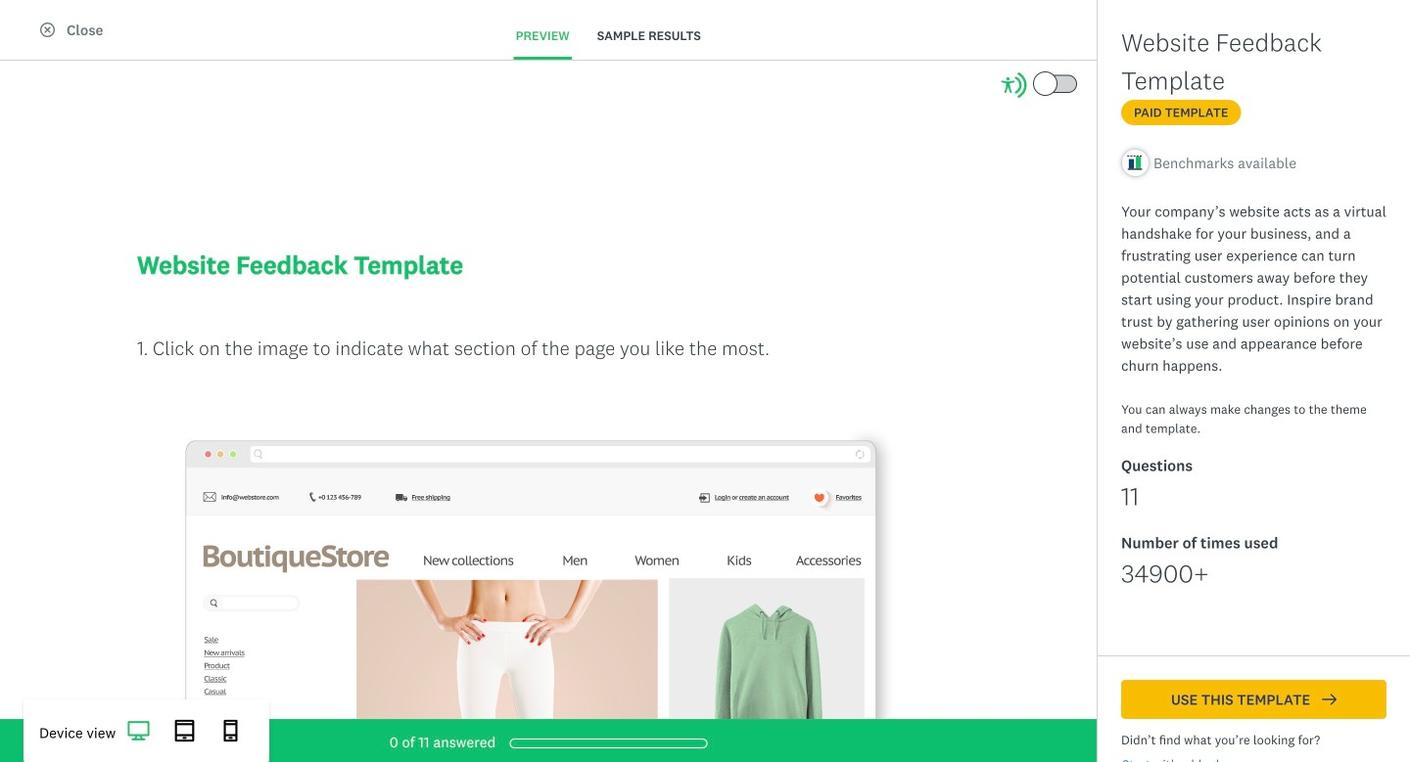 Task type: vqa. For each thing, say whether or not it's contained in the screenshot.
ArrowRight image
yes



Task type: describe. For each thing, give the bounding box(es) containing it.
arrowright image
[[1322, 693, 1337, 708]]

search image
[[1131, 92, 1146, 107]]

1 brand logo image from the top
[[24, 8, 55, 39]]

help desk feedback survey template image
[[1103, 575, 1165, 638]]

1 svg image from the left
[[128, 721, 150, 743]]

Search templates field
[[1146, 79, 1378, 117]]

website intercept survey image
[[1103, 274, 1165, 336]]

website feedback template image
[[751, 228, 984, 382]]



Task type: locate. For each thing, give the bounding box(es) containing it.
website contact form image
[[570, 575, 633, 638]]

svg image
[[220, 721, 242, 743]]

help icon image
[[1218, 12, 1241, 35]]

2 brand logo image from the top
[[24, 12, 55, 35]]

notification center icon image
[[1163, 12, 1187, 35]]

1 horizontal spatial svg image
[[174, 721, 196, 743]]

products icon image
[[1108, 12, 1132, 35], [1108, 12, 1132, 35]]

logo testing template image
[[751, 530, 984, 684]]

lock image
[[1227, 539, 1242, 553]]

2 svg image from the left
[[174, 721, 196, 743]]

svg image
[[128, 721, 150, 743], [174, 721, 196, 743]]

tab list
[[490, 14, 726, 59]]

lock image
[[1227, 237, 1242, 252]]

0 horizontal spatial svg image
[[128, 721, 150, 743]]

brand logo image
[[24, 8, 55, 39], [24, 12, 55, 35]]

xcircle image
[[40, 23, 55, 37]]



